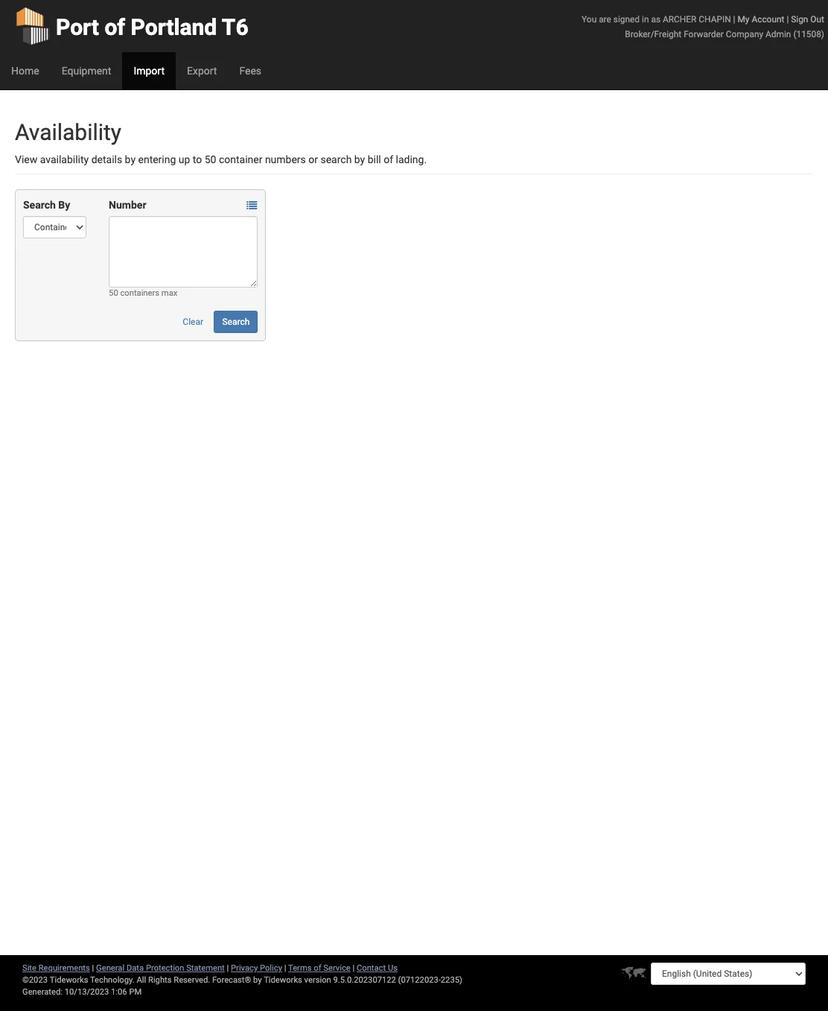 Task type: describe. For each thing, give the bounding box(es) containing it.
1:06
[[111, 987, 127, 997]]

you
[[582, 14, 597, 25]]

equipment
[[62, 65, 111, 77]]

you are signed in as archer chapin | my account | sign out broker/freight forwarder company admin (11508)
[[582, 14, 825, 39]]

rights
[[148, 975, 172, 985]]

tideworks
[[264, 975, 302, 985]]

50 containers max
[[109, 288, 178, 298]]

account
[[752, 14, 785, 25]]

| up tideworks
[[284, 963, 287, 973]]

2 horizontal spatial by
[[355, 153, 365, 165]]

requirements
[[39, 963, 90, 973]]

| left general on the left bottom of the page
[[92, 963, 94, 973]]

in
[[642, 14, 649, 25]]

privacy
[[231, 963, 258, 973]]

fees
[[239, 65, 262, 77]]

details
[[91, 153, 122, 165]]

numbers
[[265, 153, 306, 165]]

chapin
[[699, 14, 731, 25]]

9.5.0.202307122
[[333, 975, 396, 985]]

by
[[58, 199, 70, 211]]

out
[[811, 14, 825, 25]]

clear
[[183, 317, 203, 327]]

forwarder
[[684, 29, 724, 39]]

10/13/2023
[[65, 987, 109, 997]]

view availability details by entering up to 50 container numbers or search by bill of lading.
[[15, 153, 427, 165]]

general data protection statement link
[[96, 963, 225, 973]]

terms of service link
[[288, 963, 351, 973]]

to
[[193, 153, 202, 165]]

availability
[[40, 153, 89, 165]]

search for search by
[[23, 199, 56, 211]]

broker/freight
[[625, 29, 682, 39]]

search
[[321, 153, 352, 165]]

container
[[219, 153, 263, 165]]

portland
[[131, 14, 217, 40]]

©2023 tideworks
[[22, 975, 88, 985]]

containers
[[120, 288, 159, 298]]

show list image
[[247, 201, 257, 211]]

t6
[[222, 14, 249, 40]]

export
[[187, 65, 217, 77]]

version
[[304, 975, 331, 985]]

max
[[162, 288, 178, 298]]

port of portland t6
[[56, 14, 249, 40]]

or
[[309, 153, 318, 165]]

up
[[179, 153, 190, 165]]

of inside site requirements | general data protection statement | privacy policy | terms of service | contact us ©2023 tideworks technology. all rights reserved. forecast® by tideworks version 9.5.0.202307122 (07122023-2235) generated: 10/13/2023 1:06 pm
[[314, 963, 322, 973]]

signed
[[614, 14, 640, 25]]

general
[[96, 963, 125, 973]]

availability
[[15, 119, 121, 145]]

archer
[[663, 14, 697, 25]]

contact us link
[[357, 963, 398, 973]]

view
[[15, 153, 37, 165]]

(11508)
[[794, 29, 825, 39]]

import
[[134, 65, 165, 77]]

1 horizontal spatial 50
[[205, 153, 216, 165]]

search by
[[23, 199, 70, 211]]

2 horizontal spatial of
[[384, 153, 393, 165]]

entering
[[138, 153, 176, 165]]

sign out link
[[791, 14, 825, 25]]

search button
[[214, 311, 258, 333]]

import button
[[123, 52, 176, 89]]



Task type: locate. For each thing, give the bounding box(es) containing it.
site requirements | general data protection statement | privacy policy | terms of service | contact us ©2023 tideworks technology. all rights reserved. forecast® by tideworks version 9.5.0.202307122 (07122023-2235) generated: 10/13/2023 1:06 pm
[[22, 963, 463, 997]]

company
[[726, 29, 764, 39]]

fees button
[[228, 52, 273, 89]]

by down privacy policy link
[[253, 975, 262, 985]]

pm
[[129, 987, 142, 997]]

my
[[738, 14, 750, 25]]

0 horizontal spatial search
[[23, 199, 56, 211]]

| up forecast®
[[227, 963, 229, 973]]

1 vertical spatial of
[[384, 153, 393, 165]]

1 vertical spatial 50
[[109, 288, 118, 298]]

of right the bill
[[384, 153, 393, 165]]

by inside site requirements | general data protection statement | privacy policy | terms of service | contact us ©2023 tideworks technology. all rights reserved. forecast® by tideworks version 9.5.0.202307122 (07122023-2235) generated: 10/13/2023 1:06 pm
[[253, 975, 262, 985]]

2 vertical spatial of
[[314, 963, 322, 973]]

terms
[[288, 963, 312, 973]]

1 horizontal spatial search
[[222, 317, 250, 327]]

0 vertical spatial of
[[105, 14, 125, 40]]

0 horizontal spatial of
[[105, 14, 125, 40]]

equipment button
[[50, 52, 123, 89]]

statement
[[186, 963, 225, 973]]

(07122023-
[[398, 975, 441, 985]]

| left sign
[[787, 14, 789, 25]]

0 horizontal spatial 50
[[109, 288, 118, 298]]

us
[[388, 963, 398, 973]]

technology.
[[90, 975, 135, 985]]

1 horizontal spatial of
[[314, 963, 322, 973]]

search right clear button
[[222, 317, 250, 327]]

site requirements link
[[22, 963, 90, 973]]

policy
[[260, 963, 282, 973]]

are
[[599, 14, 612, 25]]

by right details
[[125, 153, 136, 165]]

2235)
[[441, 975, 463, 985]]

50 left containers
[[109, 288, 118, 298]]

1 horizontal spatial by
[[253, 975, 262, 985]]

| up 9.5.0.202307122
[[353, 963, 355, 973]]

lading.
[[396, 153, 427, 165]]

of up version
[[314, 963, 322, 973]]

search for search
[[222, 317, 250, 327]]

50 right to on the top
[[205, 153, 216, 165]]

reserved.
[[174, 975, 210, 985]]

home button
[[0, 52, 50, 89]]

Number text field
[[109, 216, 258, 288]]

home
[[11, 65, 39, 77]]

my account link
[[738, 14, 785, 25]]

privacy policy link
[[231, 963, 282, 973]]

sign
[[791, 14, 809, 25]]

number
[[109, 199, 146, 211]]

search inside button
[[222, 317, 250, 327]]

generated:
[[22, 987, 63, 997]]

bill
[[368, 153, 381, 165]]

|
[[734, 14, 736, 25], [787, 14, 789, 25], [92, 963, 94, 973], [227, 963, 229, 973], [284, 963, 287, 973], [353, 963, 355, 973]]

service
[[324, 963, 351, 973]]

0 horizontal spatial by
[[125, 153, 136, 165]]

forecast®
[[212, 975, 251, 985]]

of
[[105, 14, 125, 40], [384, 153, 393, 165], [314, 963, 322, 973]]

0 vertical spatial search
[[23, 199, 56, 211]]

site
[[22, 963, 36, 973]]

by left the bill
[[355, 153, 365, 165]]

search
[[23, 199, 56, 211], [222, 317, 250, 327]]

| left my
[[734, 14, 736, 25]]

all
[[137, 975, 146, 985]]

port
[[56, 14, 99, 40]]

protection
[[146, 963, 184, 973]]

search left by
[[23, 199, 56, 211]]

admin
[[766, 29, 792, 39]]

as
[[652, 14, 661, 25]]

port of portland t6 link
[[15, 0, 249, 52]]

by
[[125, 153, 136, 165], [355, 153, 365, 165], [253, 975, 262, 985]]

data
[[127, 963, 144, 973]]

export button
[[176, 52, 228, 89]]

1 vertical spatial search
[[222, 317, 250, 327]]

50
[[205, 153, 216, 165], [109, 288, 118, 298]]

of right port
[[105, 14, 125, 40]]

clear button
[[175, 311, 212, 333]]

0 vertical spatial 50
[[205, 153, 216, 165]]

contact
[[357, 963, 386, 973]]



Task type: vqa. For each thing, say whether or not it's contained in the screenshot.
availability
yes



